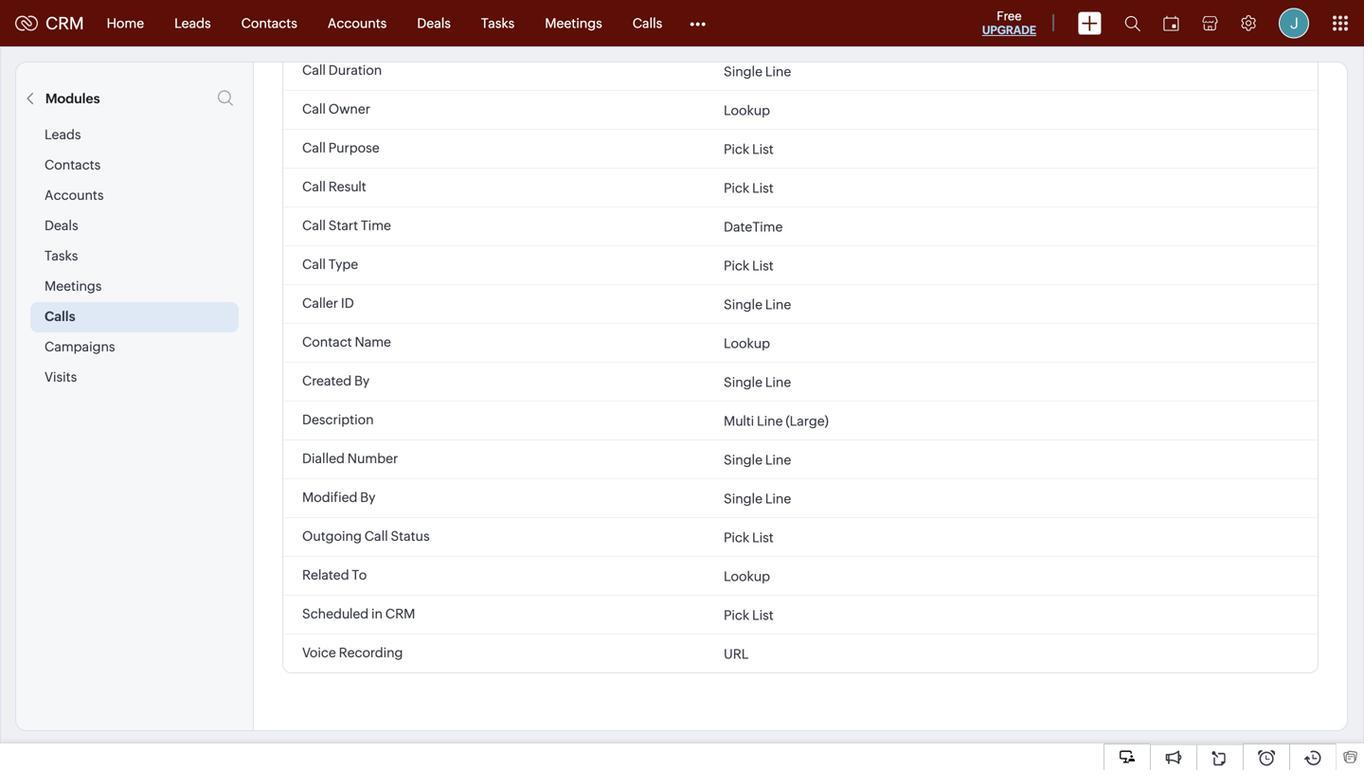 Task type: describe. For each thing, give the bounding box(es) containing it.
visits
[[45, 370, 77, 385]]

result
[[329, 179, 366, 194]]

id
[[341, 296, 354, 311]]

call type
[[302, 257, 358, 272]]

to
[[352, 568, 367, 583]]

campaigns
[[45, 339, 115, 354]]

0 vertical spatial calls
[[633, 16, 663, 31]]

free upgrade
[[983, 9, 1037, 36]]

voice
[[302, 645, 336, 661]]

Other Modules field
[[678, 8, 719, 38]]

modules
[[45, 91, 100, 106]]

call for call duration
[[302, 63, 326, 78]]

1 vertical spatial deals
[[45, 218, 78, 233]]

line for modified
[[766, 491, 792, 507]]

dialled number
[[302, 451, 398, 466]]

lookup for related to
[[724, 569, 770, 584]]

pick list for call purpose
[[724, 142, 774, 157]]

accounts link
[[313, 0, 402, 46]]

single for dialled number
[[724, 453, 763, 468]]

list for outgoing call status
[[753, 530, 774, 545]]

modified
[[302, 490, 358, 505]]

call for call start time
[[302, 218, 326, 233]]

call left status
[[365, 529, 388, 544]]

pick list for call type
[[724, 258, 774, 273]]

call duration
[[302, 63, 382, 78]]

0 vertical spatial accounts
[[328, 16, 387, 31]]

line for call
[[766, 64, 792, 79]]

tasks link
[[466, 0, 530, 46]]

home link
[[92, 0, 159, 46]]

pick for call type
[[724, 258, 750, 273]]

profile image
[[1279, 8, 1310, 38]]

line for created
[[766, 375, 792, 390]]

outgoing call status
[[302, 529, 430, 544]]

profile element
[[1268, 0, 1321, 46]]

time
[[361, 218, 391, 233]]

single for created by
[[724, 375, 763, 390]]

call for call type
[[302, 257, 326, 272]]

url
[[724, 647, 749, 662]]

datetime
[[724, 219, 783, 235]]

line for dialled
[[766, 453, 792, 468]]

calls link
[[618, 0, 678, 46]]

pick list for scheduled in crm
[[724, 608, 774, 623]]

pick for scheduled in crm
[[724, 608, 750, 623]]

scheduled
[[302, 607, 369, 622]]

by for modified by
[[360, 490, 376, 505]]

call for call purpose
[[302, 140, 326, 155]]

single for caller id
[[724, 297, 763, 312]]

list for call type
[[753, 258, 774, 273]]

scheduled in crm
[[302, 607, 415, 622]]

single line for call duration
[[724, 64, 792, 79]]

search element
[[1114, 0, 1152, 46]]

single line for dialled number
[[724, 453, 792, 468]]

search image
[[1125, 15, 1141, 31]]

call for call result
[[302, 179, 326, 194]]

call owner
[[302, 101, 371, 117]]

list for call purpose
[[753, 142, 774, 157]]

name
[[355, 335, 391, 350]]

create menu image
[[1078, 12, 1102, 35]]

multi
[[724, 414, 755, 429]]

calendar image
[[1164, 16, 1180, 31]]

caller id
[[302, 296, 354, 311]]

logo image
[[15, 16, 38, 31]]



Task type: vqa. For each thing, say whether or not it's contained in the screenshot.
Call
yes



Task type: locate. For each thing, give the bounding box(es) containing it.
pick list
[[724, 142, 774, 157], [724, 181, 774, 196], [724, 258, 774, 273], [724, 530, 774, 545], [724, 608, 774, 623]]

0 horizontal spatial meetings
[[45, 279, 102, 294]]

1 horizontal spatial accounts
[[328, 16, 387, 31]]

in
[[371, 607, 383, 622]]

start
[[329, 218, 358, 233]]

5 pick list from the top
[[724, 608, 774, 623]]

0 vertical spatial leads
[[175, 16, 211, 31]]

5 list from the top
[[753, 608, 774, 623]]

0 vertical spatial meetings
[[545, 16, 602, 31]]

owner
[[329, 101, 371, 117]]

recording
[[339, 645, 403, 661]]

2 vertical spatial lookup
[[724, 569, 770, 584]]

leads down the modules
[[45, 127, 81, 142]]

4 pick from the top
[[724, 530, 750, 545]]

outgoing
[[302, 529, 362, 544]]

pick for call purpose
[[724, 142, 750, 157]]

contact name
[[302, 335, 391, 350]]

3 pick list from the top
[[724, 258, 774, 273]]

lookup for contact name
[[724, 336, 770, 351]]

free
[[997, 9, 1022, 23]]

0 horizontal spatial crm
[[45, 14, 84, 33]]

call left start
[[302, 218, 326, 233]]

list for scheduled in crm
[[753, 608, 774, 623]]

line
[[766, 64, 792, 79], [766, 297, 792, 312], [766, 375, 792, 390], [757, 414, 783, 429], [766, 453, 792, 468], [766, 491, 792, 507]]

crm right "in"
[[386, 607, 415, 622]]

leads right home
[[175, 16, 211, 31]]

1 vertical spatial meetings
[[45, 279, 102, 294]]

created by
[[302, 373, 370, 389]]

0 horizontal spatial accounts
[[45, 188, 104, 203]]

5 single line from the top
[[724, 491, 792, 507]]

contacts down the modules
[[45, 157, 101, 172]]

line for caller
[[766, 297, 792, 312]]

pick for outgoing call status
[[724, 530, 750, 545]]

accounts
[[328, 16, 387, 31], [45, 188, 104, 203]]

crm right logo
[[45, 14, 84, 33]]

single line for modified by
[[724, 491, 792, 507]]

0 vertical spatial deals
[[417, 16, 451, 31]]

3 pick from the top
[[724, 258, 750, 273]]

pick list for call result
[[724, 181, 774, 196]]

home
[[107, 16, 144, 31]]

purpose
[[329, 140, 380, 155]]

list
[[753, 142, 774, 157], [753, 181, 774, 196], [753, 258, 774, 273], [753, 530, 774, 545], [753, 608, 774, 623]]

related to
[[302, 568, 367, 583]]

1 single from the top
[[724, 64, 763, 79]]

1 horizontal spatial leads
[[175, 16, 211, 31]]

call purpose
[[302, 140, 380, 155]]

calls
[[633, 16, 663, 31], [45, 309, 75, 324]]

call left type on the top of the page
[[302, 257, 326, 272]]

number
[[348, 451, 398, 466]]

pick list for outgoing call status
[[724, 530, 774, 545]]

tasks right deals link
[[481, 16, 515, 31]]

related
[[302, 568, 349, 583]]

pick for call result
[[724, 181, 750, 196]]

tasks
[[481, 16, 515, 31], [45, 248, 78, 263]]

voice recording
[[302, 645, 403, 661]]

deals link
[[402, 0, 466, 46]]

0 vertical spatial by
[[354, 373, 370, 389]]

modified by
[[302, 490, 376, 505]]

5 pick from the top
[[724, 608, 750, 623]]

call result
[[302, 179, 366, 194]]

by right created
[[354, 373, 370, 389]]

0 vertical spatial crm
[[45, 14, 84, 33]]

0 horizontal spatial leads
[[45, 127, 81, 142]]

meetings left calls link
[[545, 16, 602, 31]]

2 single line from the top
[[724, 297, 792, 312]]

3 list from the top
[[753, 258, 774, 273]]

1 vertical spatial lookup
[[724, 336, 770, 351]]

1 vertical spatial accounts
[[45, 188, 104, 203]]

single line for created by
[[724, 375, 792, 390]]

upgrade
[[983, 24, 1037, 36]]

by for created by
[[354, 373, 370, 389]]

leads link
[[159, 0, 226, 46]]

(large)
[[786, 414, 829, 429]]

4 list from the top
[[753, 530, 774, 545]]

0 vertical spatial lookup
[[724, 103, 770, 118]]

calls left 'other modules' field
[[633, 16, 663, 31]]

call left "owner"
[[302, 101, 326, 117]]

call left purpose
[[302, 140, 326, 155]]

1 list from the top
[[753, 142, 774, 157]]

call left duration
[[302, 63, 326, 78]]

1 vertical spatial crm
[[386, 607, 415, 622]]

description
[[302, 412, 374, 427]]

2 list from the top
[[753, 181, 774, 196]]

1 horizontal spatial tasks
[[481, 16, 515, 31]]

single for modified by
[[724, 491, 763, 507]]

status
[[391, 529, 430, 544]]

2 single from the top
[[724, 297, 763, 312]]

2 pick list from the top
[[724, 181, 774, 196]]

1 horizontal spatial crm
[[386, 607, 415, 622]]

4 single from the top
[[724, 453, 763, 468]]

call start time
[[302, 218, 391, 233]]

type
[[329, 257, 358, 272]]

1 lookup from the top
[[724, 103, 770, 118]]

single
[[724, 64, 763, 79], [724, 297, 763, 312], [724, 375, 763, 390], [724, 453, 763, 468], [724, 491, 763, 507]]

1 horizontal spatial contacts
[[241, 16, 297, 31]]

1 horizontal spatial deals
[[417, 16, 451, 31]]

single for call duration
[[724, 64, 763, 79]]

dialled
[[302, 451, 345, 466]]

multi line (large)
[[724, 414, 829, 429]]

by
[[354, 373, 370, 389], [360, 490, 376, 505]]

calls up campaigns
[[45, 309, 75, 324]]

call left result
[[302, 179, 326, 194]]

1 pick list from the top
[[724, 142, 774, 157]]

crm link
[[15, 14, 84, 33]]

call for call owner
[[302, 101, 326, 117]]

1 single line from the top
[[724, 64, 792, 79]]

meetings link
[[530, 0, 618, 46]]

5 single from the top
[[724, 491, 763, 507]]

single line for caller id
[[724, 297, 792, 312]]

crm
[[45, 14, 84, 33], [386, 607, 415, 622]]

1 horizontal spatial meetings
[[545, 16, 602, 31]]

2 pick from the top
[[724, 181, 750, 196]]

1 vertical spatial contacts
[[45, 157, 101, 172]]

call
[[302, 63, 326, 78], [302, 101, 326, 117], [302, 140, 326, 155], [302, 179, 326, 194], [302, 218, 326, 233], [302, 257, 326, 272], [365, 529, 388, 544]]

3 single from the top
[[724, 375, 763, 390]]

1 pick from the top
[[724, 142, 750, 157]]

meetings
[[545, 16, 602, 31], [45, 279, 102, 294]]

4 pick list from the top
[[724, 530, 774, 545]]

0 vertical spatial tasks
[[481, 16, 515, 31]]

leads
[[175, 16, 211, 31], [45, 127, 81, 142]]

list for call result
[[753, 181, 774, 196]]

0 horizontal spatial calls
[[45, 309, 75, 324]]

0 horizontal spatial tasks
[[45, 248, 78, 263]]

duration
[[329, 63, 382, 78]]

lookup for call owner
[[724, 103, 770, 118]]

lookup
[[724, 103, 770, 118], [724, 336, 770, 351], [724, 569, 770, 584]]

created
[[302, 373, 352, 389]]

3 lookup from the top
[[724, 569, 770, 584]]

single line
[[724, 64, 792, 79], [724, 297, 792, 312], [724, 375, 792, 390], [724, 453, 792, 468], [724, 491, 792, 507]]

3 single line from the top
[[724, 375, 792, 390]]

create menu element
[[1067, 0, 1114, 46]]

contact
[[302, 335, 352, 350]]

0 horizontal spatial deals
[[45, 218, 78, 233]]

tasks up campaigns
[[45, 248, 78, 263]]

contacts link
[[226, 0, 313, 46]]

contacts right leads link
[[241, 16, 297, 31]]

meetings up campaigns
[[45, 279, 102, 294]]

1 vertical spatial calls
[[45, 309, 75, 324]]

0 horizontal spatial contacts
[[45, 157, 101, 172]]

pick
[[724, 142, 750, 157], [724, 181, 750, 196], [724, 258, 750, 273], [724, 530, 750, 545], [724, 608, 750, 623]]

deals
[[417, 16, 451, 31], [45, 218, 78, 233]]

1 vertical spatial leads
[[45, 127, 81, 142]]

1 horizontal spatial calls
[[633, 16, 663, 31]]

1 vertical spatial tasks
[[45, 248, 78, 263]]

1 vertical spatial by
[[360, 490, 376, 505]]

caller
[[302, 296, 338, 311]]

contacts
[[241, 16, 297, 31], [45, 157, 101, 172]]

by right modified at the bottom
[[360, 490, 376, 505]]

4 single line from the top
[[724, 453, 792, 468]]

0 vertical spatial contacts
[[241, 16, 297, 31]]

2 lookup from the top
[[724, 336, 770, 351]]



